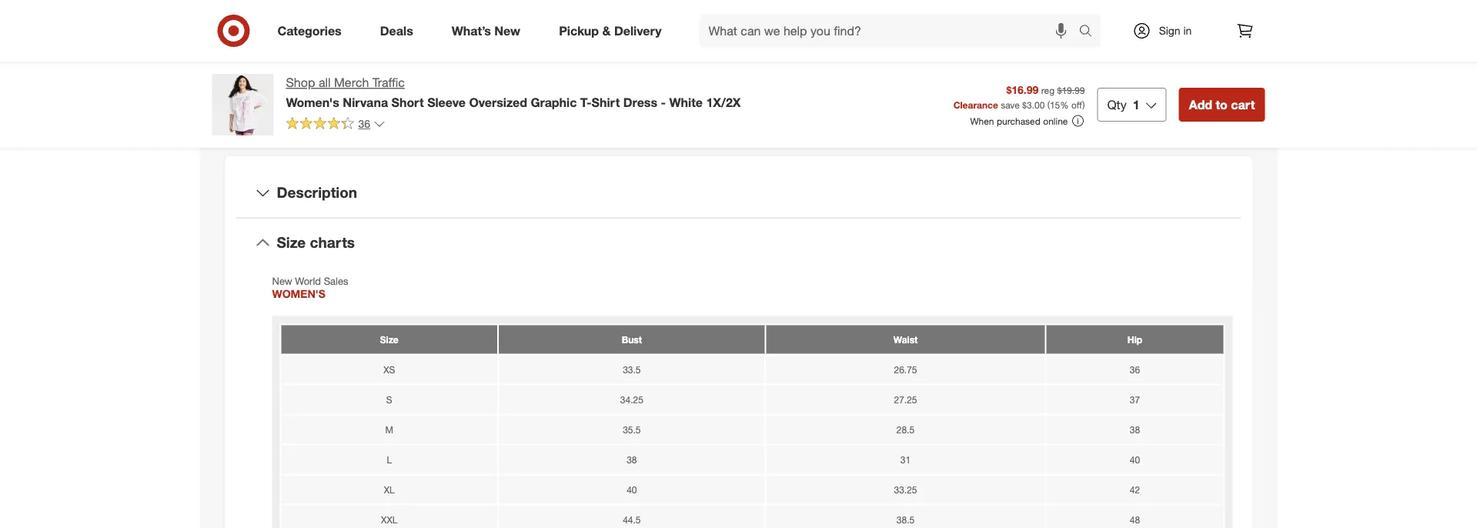 Task type: describe. For each thing, give the bounding box(es) containing it.
description button
[[237, 168, 1241, 218]]

deals link
[[367, 14, 433, 48]]

sponsored
[[1220, 57, 1266, 68]]

images
[[479, 60, 519, 75]]

women's
[[286, 95, 340, 110]]

save
[[1001, 99, 1020, 110]]

deals
[[380, 23, 413, 38]]

search button
[[1072, 14, 1109, 51]]

search
[[1072, 25, 1109, 40]]

charts
[[310, 234, 355, 251]]

qty
[[1108, 97, 1127, 112]]

categories link
[[265, 14, 361, 48]]

%
[[1061, 99, 1069, 110]]

shop all merch traffic women's nirvana short sleeve oversized graphic t-shirt dress - white 1x/2x
[[286, 75, 741, 110]]

merch
[[334, 75, 369, 90]]

image of women's nirvana short sleeve oversized graphic t-shirt dress - white 1x/2x image
[[212, 74, 274, 136]]

add
[[1189, 97, 1213, 112]]

1
[[1133, 97, 1140, 112]]

photo from @j_daniela4, 5 of 9 image
[[472, 0, 720, 38]]

all
[[319, 75, 331, 90]]

$19.99
[[1058, 84, 1085, 96]]

show
[[413, 60, 444, 75]]

@livinlifewithbritt
[[237, 2, 312, 13]]

pickup
[[559, 23, 599, 38]]

to
[[1216, 97, 1228, 112]]

cart
[[1231, 97, 1256, 112]]

add to cart
[[1189, 97, 1256, 112]]

add to cart button
[[1179, 88, 1266, 122]]

1x/2x
[[706, 95, 741, 110]]

size charts
[[277, 234, 355, 251]]

when purchased online
[[971, 115, 1068, 127]]

photo from @livinlifewithbritt, 4 of 9 image
[[212, 0, 460, 38]]

sign in link
[[1120, 14, 1216, 48]]

description
[[277, 184, 357, 202]]

show more images
[[413, 60, 519, 75]]

size charts button
[[237, 218, 1241, 267]]

size
[[277, 234, 306, 251]]

15
[[1050, 99, 1061, 110]]

what's
[[452, 23, 491, 38]]



Task type: vqa. For each thing, say whether or not it's contained in the screenshot.
32 corresponding to Beauty
no



Task type: locate. For each thing, give the bounding box(es) containing it.
new
[[495, 23, 521, 38]]

white
[[669, 95, 703, 110]]

nirvana
[[343, 95, 388, 110]]

dress
[[623, 95, 658, 110]]

shop
[[286, 75, 315, 90]]

what's new link
[[439, 14, 540, 48]]

online
[[1044, 115, 1068, 127]]

$16.99 reg $19.99 clearance save $ 3.00 ( 15 % off )
[[954, 83, 1085, 110]]

off
[[1072, 99, 1083, 110]]

in
[[1184, 24, 1192, 37]]

sign in
[[1159, 24, 1192, 37]]

traffic
[[373, 75, 405, 90]]

36
[[358, 117, 370, 130]]

what's new
[[452, 23, 521, 38]]

What can we help you find? suggestions appear below search field
[[700, 14, 1083, 48]]

clearance
[[954, 99, 999, 110]]

(
[[1048, 99, 1050, 110]]

pickup & delivery link
[[546, 14, 681, 48]]

pickup & delivery
[[559, 23, 662, 38]]

sign
[[1159, 24, 1181, 37]]

qty 1
[[1108, 97, 1140, 112]]

more
[[448, 60, 476, 75]]

36 link
[[286, 116, 386, 134]]

&
[[603, 23, 611, 38]]

reg
[[1042, 84, 1055, 96]]

image gallery element
[[212, 0, 720, 85]]

sleeve
[[427, 95, 466, 110]]

-
[[661, 95, 666, 110]]

t-
[[580, 95, 592, 110]]

$
[[1023, 99, 1027, 110]]

graphic
[[531, 95, 577, 110]]

short
[[392, 95, 424, 110]]

3.00
[[1027, 99, 1045, 110]]

delivery
[[614, 23, 662, 38]]

categories
[[278, 23, 342, 38]]

)
[[1083, 99, 1085, 110]]

purchased
[[997, 115, 1041, 127]]

when
[[971, 115, 995, 127]]

advertisement region
[[757, 0, 1266, 55]]

show more images button
[[403, 51, 529, 85]]

$16.99
[[1007, 83, 1039, 96]]

oversized
[[469, 95, 527, 110]]

shirt
[[592, 95, 620, 110]]



